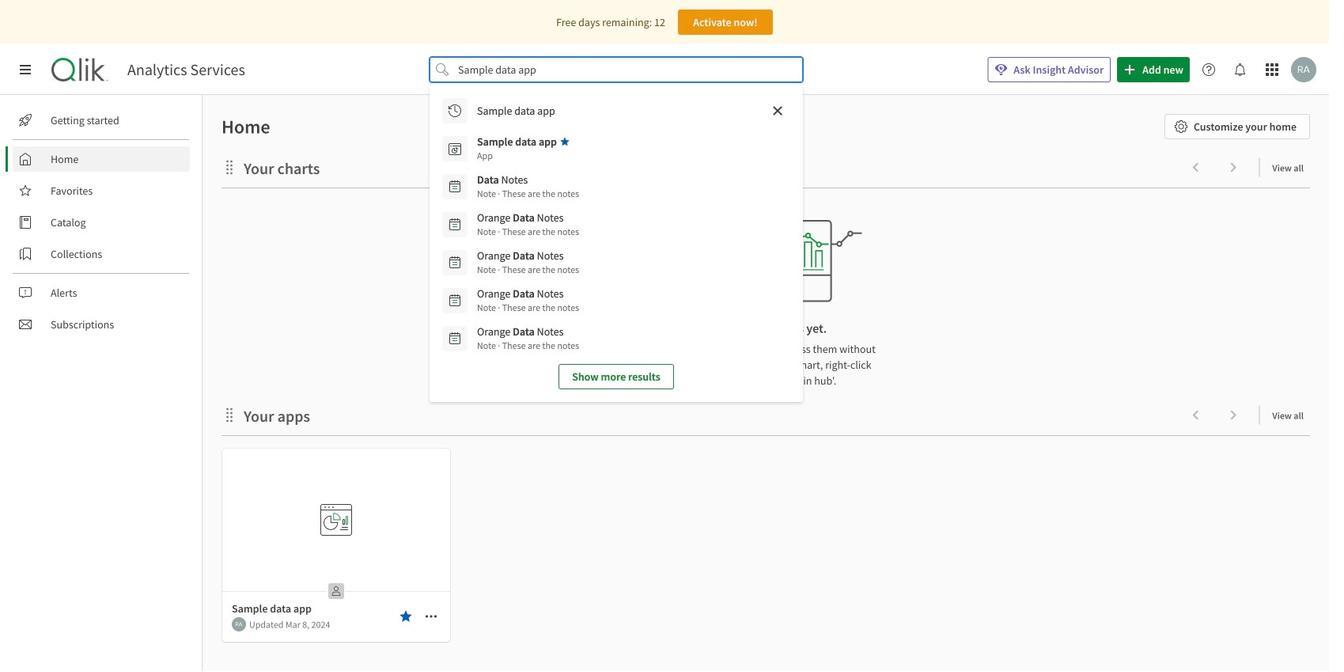 Task type: vqa. For each thing, say whether or not it's contained in the screenshot.
My new sheet sheet is selected. Press the Spacebar or Enter key to open My new sheet sheet. Use the right and left arrow keys to navigate. ELEMENT
no



Task type: locate. For each thing, give the bounding box(es) containing it.
these are the notes element
[[477, 187, 579, 201], [477, 225, 579, 239], [477, 263, 579, 277], [477, 301, 579, 315], [477, 339, 579, 353]]

0 vertical spatial ruby anderson image
[[1292, 57, 1317, 82]]

list box
[[436, 92, 797, 396]]

1 vertical spatial move collection image
[[222, 407, 237, 423]]

4 these are the notes element from the top
[[477, 301, 579, 315]]

favorited item image
[[560, 137, 570, 146]]

ruby anderson element
[[232, 617, 246, 632]]

ruby anderson image
[[1292, 57, 1317, 82], [232, 617, 246, 632]]

2 these are the notes element from the top
[[477, 225, 579, 239]]

main content
[[196, 95, 1330, 671]]

Search for content text field
[[455, 57, 778, 82]]

sample data app element
[[477, 135, 557, 149]]

1 these are the notes element from the top
[[477, 187, 579, 201]]

move collection image
[[222, 159, 237, 175], [222, 407, 237, 423]]

5 these are the notes element from the top
[[477, 339, 579, 353]]

1 vertical spatial ruby anderson image
[[232, 617, 246, 632]]



Task type: describe. For each thing, give the bounding box(es) containing it.
close sidebar menu image
[[19, 63, 32, 76]]

analytics services element
[[127, 60, 245, 79]]

recently searched item image
[[449, 104, 461, 117]]

3 these are the notes element from the top
[[477, 263, 579, 277]]

1 horizontal spatial ruby anderson image
[[1292, 57, 1317, 82]]

remove from favorites image
[[400, 610, 412, 623]]

more actions image
[[425, 610, 438, 623]]

navigation pane element
[[0, 101, 202, 344]]

0 horizontal spatial ruby anderson image
[[232, 617, 246, 632]]

0 vertical spatial move collection image
[[222, 159, 237, 175]]



